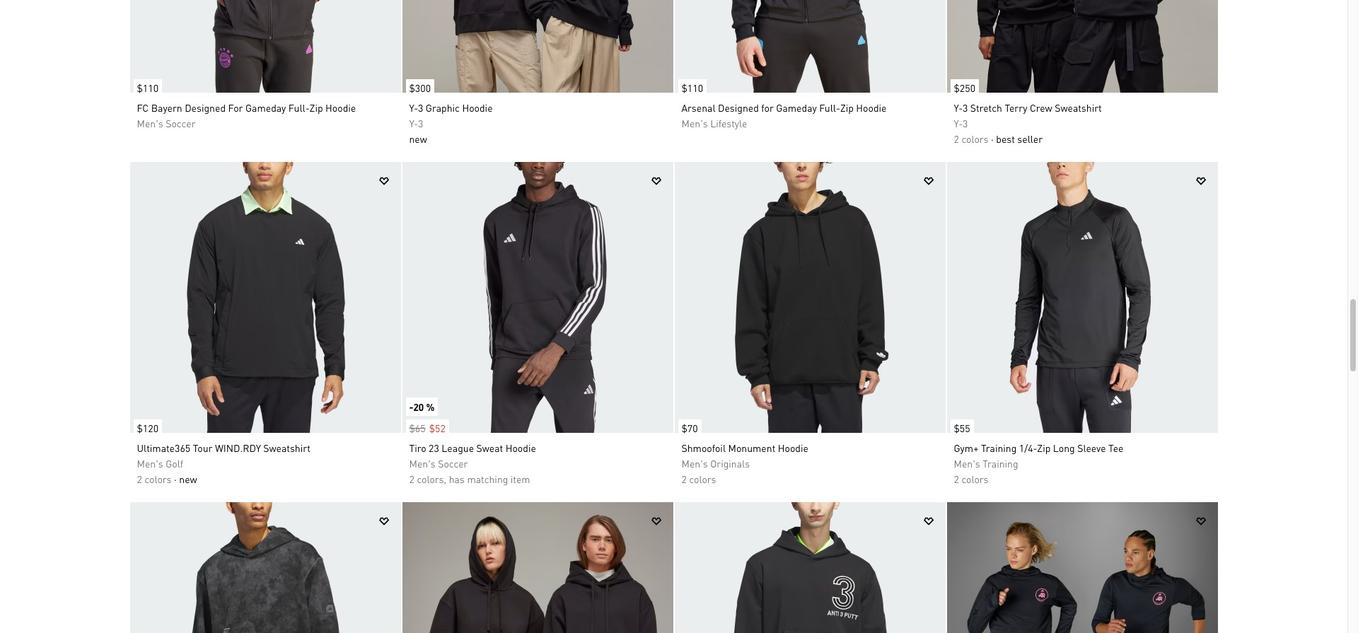 Task type: locate. For each thing, give the bounding box(es) containing it.
zip inside arsenal designed for gameday full-zip hoodie men's lifestyle
[[840, 101, 854, 114]]

2 inside tiro 23 league sweat hoodie men's soccer 2 colors, has matching item
[[409, 473, 415, 485]]

3
[[418, 101, 423, 114], [963, 101, 968, 114], [418, 117, 423, 129], [963, 117, 968, 129]]

0 horizontal spatial zip
[[310, 101, 323, 114]]

0 vertical spatial soccer
[[166, 117, 196, 129]]

·
[[991, 132, 994, 145], [174, 473, 177, 485]]

soccer inside fc bayern designed for gameday full-zip hoodie men's soccer
[[166, 117, 196, 129]]

2 inside gym+ training 1/4-zip long sleeve tee men's training 2 colors
[[954, 473, 959, 485]]

0 horizontal spatial gameday
[[245, 101, 286, 114]]

men's training black gym+ training 1/4-zip long sleeve tee image
[[947, 162, 1218, 433]]

men's down gym+
[[954, 457, 980, 470]]

$250 link
[[947, 72, 979, 96]]

seller
[[1018, 132, 1043, 145]]

2 full- from the left
[[819, 101, 840, 114]]

tiro 23 league sweat hoodie men's soccer 2 colors, has matching item
[[409, 441, 536, 485]]

men's down arsenal
[[682, 117, 708, 129]]

1 horizontal spatial designed
[[718, 101, 759, 114]]

men's originals black shmoofoil monument hoodie image
[[675, 162, 946, 433]]

$110 link for fc
[[130, 72, 162, 96]]

$110 link up arsenal
[[675, 72, 707, 96]]

designed left the 'for'
[[185, 101, 226, 114]]

sweat
[[476, 441, 503, 454]]

colors inside y-3 stretch terry crew sweatshirt y-3 2 colors · best seller
[[962, 132, 989, 145]]

%
[[426, 400, 435, 413]]

1 horizontal spatial $110 link
[[675, 72, 707, 96]]

2 $110 from the left
[[682, 81, 703, 94]]

1 vertical spatial sweatshirt
[[263, 441, 310, 454]]

· inside y-3 stretch terry crew sweatshirt y-3 2 colors · best seller
[[991, 132, 994, 145]]

2 designed from the left
[[718, 101, 759, 114]]

1 horizontal spatial sweatshirt
[[1055, 101, 1102, 114]]

hoodie
[[325, 101, 356, 114], [462, 101, 493, 114], [856, 101, 887, 114], [506, 441, 536, 454], [778, 441, 809, 454]]

2 left best
[[954, 132, 959, 145]]

soccer
[[166, 117, 196, 129], [438, 457, 468, 470]]

0 horizontal spatial full-
[[289, 101, 310, 114]]

gym+
[[954, 441, 979, 454]]

men's soccer black fc bayern designed for gameday full-zip hoodie image
[[130, 0, 401, 93]]

men's
[[137, 117, 163, 129], [682, 117, 708, 129], [137, 457, 163, 470], [409, 457, 436, 470], [682, 457, 708, 470], [954, 457, 980, 470]]

$110 up arsenal
[[682, 81, 703, 94]]

$110 up fc
[[137, 81, 158, 94]]

men's inside arsenal designed for gameday full-zip hoodie men's lifestyle
[[682, 117, 708, 129]]

1/4-
[[1019, 441, 1037, 454]]

0 horizontal spatial soccer
[[166, 117, 196, 129]]

1 designed from the left
[[185, 101, 226, 114]]

· left best
[[991, 132, 994, 145]]

sweatshirt right wind.rdy
[[263, 441, 310, 454]]

soccer up has at bottom left
[[438, 457, 468, 470]]

colors inside gym+ training 1/4-zip long sleeve tee men's training 2 colors
[[962, 473, 989, 485]]

$110 link up fc
[[130, 72, 162, 96]]

· down the golf
[[174, 473, 177, 485]]

y-3 stretch terry crew sweatshirt y-3 2 colors · best seller
[[954, 101, 1102, 145]]

1 $110 from the left
[[137, 81, 158, 94]]

full- right for
[[819, 101, 840, 114]]

colors down shmoofoil
[[689, 473, 716, 485]]

1 vertical spatial new
[[179, 473, 197, 485]]

1 horizontal spatial gameday
[[776, 101, 817, 114]]

y-3 black y-3 graphic hoodie image
[[402, 0, 673, 93]]

colors down the golf
[[145, 473, 172, 485]]

designed
[[185, 101, 226, 114], [718, 101, 759, 114]]

sweatshirt right crew
[[1055, 101, 1102, 114]]

1 horizontal spatial new
[[409, 132, 427, 145]]

0 horizontal spatial ·
[[174, 473, 177, 485]]

1 gameday from the left
[[245, 101, 286, 114]]

2 left colors,
[[409, 473, 415, 485]]

designed up the lifestyle
[[718, 101, 759, 114]]

1 horizontal spatial $110
[[682, 81, 703, 94]]

0 vertical spatial sweatshirt
[[1055, 101, 1102, 114]]

1 vertical spatial soccer
[[438, 457, 468, 470]]

1 vertical spatial ·
[[174, 473, 177, 485]]

bayern
[[151, 101, 182, 114]]

new inside y-3 graphic hoodie y-3 new
[[409, 132, 427, 145]]

men's down fc
[[137, 117, 163, 129]]

men's down "ultimate365"
[[137, 457, 163, 470]]

designed inside fc bayern designed for gameday full-zip hoodie men's soccer
[[185, 101, 226, 114]]

stretch
[[970, 101, 1002, 114]]

$110 for arsenal
[[682, 81, 703, 94]]

full- right the 'for'
[[289, 101, 310, 114]]

0 horizontal spatial new
[[179, 473, 197, 485]]

men's inside fc bayern designed for gameday full-zip hoodie men's soccer
[[137, 117, 163, 129]]

men's inside 'shmoofoil monument hoodie men's originals 2 colors'
[[682, 457, 708, 470]]

for
[[228, 101, 243, 114]]

new
[[409, 132, 427, 145], [179, 473, 197, 485]]

$70 link
[[675, 412, 702, 437]]

men's golf black ultimate365 tour wind.rdy sweatshirt image
[[130, 162, 401, 433]]

men's soccer black tiro 23 league sweat hoodie image
[[402, 162, 673, 433]]

2 horizontal spatial zip
[[1037, 441, 1051, 454]]

men's down tiro
[[409, 457, 436, 470]]

colors left best
[[962, 132, 989, 145]]

0 horizontal spatial $110
[[137, 81, 158, 94]]

sweatshirt
[[1055, 101, 1102, 114], [263, 441, 310, 454]]

$110 link for arsenal
[[675, 72, 707, 96]]

2 inside 'shmoofoil monument hoodie men's originals 2 colors'
[[682, 473, 687, 485]]

new inside the ultimate365 tour wind.rdy sweatshirt men's golf 2 colors · new
[[179, 473, 197, 485]]

men's inside tiro 23 league sweat hoodie men's soccer 2 colors, has matching item
[[409, 457, 436, 470]]

best
[[996, 132, 1015, 145]]

gameday right for
[[776, 101, 817, 114]]

full- inside arsenal designed for gameday full-zip hoodie men's lifestyle
[[819, 101, 840, 114]]

$110 for fc
[[137, 81, 158, 94]]

colors
[[962, 132, 989, 145], [145, 473, 172, 485], [689, 473, 716, 485], [962, 473, 989, 485]]

$55
[[954, 422, 970, 434]]

2
[[954, 132, 959, 145], [137, 473, 142, 485], [409, 473, 415, 485], [682, 473, 687, 485], [954, 473, 959, 485]]

1 horizontal spatial ·
[[991, 132, 994, 145]]

1 horizontal spatial soccer
[[438, 457, 468, 470]]

training
[[981, 441, 1017, 454], [983, 457, 1018, 470]]

1 horizontal spatial full-
[[819, 101, 840, 114]]

y-
[[409, 101, 418, 114], [954, 101, 963, 114], [409, 117, 418, 129], [954, 117, 963, 129]]

men's down shmoofoil
[[682, 457, 708, 470]]

2 gameday from the left
[[776, 101, 817, 114]]

colors down gym+
[[962, 473, 989, 485]]

-20 %
[[409, 400, 435, 413]]

2 down gym+
[[954, 473, 959, 485]]

zip
[[310, 101, 323, 114], [840, 101, 854, 114], [1037, 441, 1051, 454]]

arsenal designed for gameday full-zip hoodie men's lifestyle
[[682, 101, 887, 129]]

tee
[[1109, 441, 1124, 454]]

full-
[[289, 101, 310, 114], [819, 101, 840, 114]]

wind.rdy
[[215, 441, 261, 454]]

league
[[442, 441, 474, 454]]

hoodie inside y-3 graphic hoodie y-3 new
[[462, 101, 493, 114]]

shmoofoil monument hoodie men's originals 2 colors
[[682, 441, 809, 485]]

men's inside gym+ training 1/4-zip long sleeve tee men's training 2 colors
[[954, 457, 980, 470]]

2 down shmoofoil
[[682, 473, 687, 485]]

0 vertical spatial new
[[409, 132, 427, 145]]

2 $110 link from the left
[[675, 72, 707, 96]]

ultimate365
[[137, 441, 190, 454]]

originals
[[710, 457, 750, 470]]

gameday
[[245, 101, 286, 114], [776, 101, 817, 114]]

0 horizontal spatial sweatshirt
[[263, 441, 310, 454]]

$250
[[954, 81, 976, 94]]

2 down "ultimate365"
[[137, 473, 142, 485]]

new down the golf
[[179, 473, 197, 485]]

1 $110 link from the left
[[130, 72, 162, 96]]

1 full- from the left
[[289, 101, 310, 114]]

23
[[429, 441, 439, 454]]

crew
[[1030, 101, 1053, 114]]

colors,
[[417, 473, 447, 485]]

$110
[[137, 81, 158, 94], [682, 81, 703, 94]]

gameday right the 'for'
[[245, 101, 286, 114]]

new down graphic
[[409, 132, 427, 145]]

fc bayern designed for gameday full-zip hoodie men's soccer
[[137, 101, 356, 129]]

0 horizontal spatial $110 link
[[130, 72, 162, 96]]

$110 link
[[130, 72, 162, 96], [675, 72, 707, 96]]

1 horizontal spatial zip
[[840, 101, 854, 114]]

-
[[409, 400, 413, 413]]

0 horizontal spatial designed
[[185, 101, 226, 114]]

0 vertical spatial ·
[[991, 132, 994, 145]]

men's golf black adicross anti 3 putt hoodie image
[[675, 502, 946, 633]]

soccer down bayern
[[166, 117, 196, 129]]



Task type: describe. For each thing, give the bounding box(es) containing it.
for
[[761, 101, 774, 114]]

$65 $52
[[409, 422, 446, 434]]

terry
[[1005, 101, 1028, 114]]

men's lifestyle black arsenal designed for gameday full-zip hoodie image
[[675, 0, 946, 93]]

long
[[1053, 441, 1075, 454]]

shmoofoil
[[682, 441, 726, 454]]

y-3 black y-3 stretch terry crew sweatshirt image
[[947, 0, 1218, 93]]

matching
[[467, 473, 508, 485]]

$65
[[409, 422, 426, 434]]

men's golf black adicross pullover image
[[130, 502, 401, 633]]

running black own the run adidas runners hoodie (gender neutral) image
[[947, 502, 1218, 633]]

$52
[[429, 422, 446, 434]]

gameday inside arsenal designed for gameday full-zip hoodie men's lifestyle
[[776, 101, 817, 114]]

2 inside y-3 stretch terry crew sweatshirt y-3 2 colors · best seller
[[954, 132, 959, 145]]

colors inside the ultimate365 tour wind.rdy sweatshirt men's golf 2 colors · new
[[145, 473, 172, 485]]

item
[[511, 473, 530, 485]]

zip inside gym+ training 1/4-zip long sleeve tee men's training 2 colors
[[1037, 441, 1051, 454]]

graphic
[[426, 101, 460, 114]]

sleeve
[[1078, 441, 1106, 454]]

$120
[[137, 422, 158, 434]]

· inside the ultimate365 tour wind.rdy sweatshirt men's golf 2 colors · new
[[174, 473, 177, 485]]

$120 link
[[130, 412, 162, 437]]

colors inside 'shmoofoil monument hoodie men's originals 2 colors'
[[689, 473, 716, 485]]

sweatshirt inside y-3 stretch terry crew sweatshirt y-3 2 colors · best seller
[[1055, 101, 1102, 114]]

20
[[413, 400, 424, 413]]

zip inside fc bayern designed for gameday full-zip hoodie men's soccer
[[310, 101, 323, 114]]

1 vertical spatial training
[[983, 457, 1018, 470]]

gameday inside fc bayern designed for gameday full-zip hoodie men's soccer
[[245, 101, 286, 114]]

2 inside the ultimate365 tour wind.rdy sweatshirt men's golf 2 colors · new
[[137, 473, 142, 485]]

ultimate365 tour wind.rdy sweatshirt men's golf 2 colors · new
[[137, 441, 310, 485]]

lifestyle
[[710, 117, 747, 129]]

full- inside fc bayern designed for gameday full-zip hoodie men's soccer
[[289, 101, 310, 114]]

has
[[449, 473, 465, 485]]

gym+ training 1/4-zip long sleeve tee men's training 2 colors
[[954, 441, 1124, 485]]

golf
[[166, 457, 183, 470]]

designed inside arsenal designed for gameday full-zip hoodie men's lifestyle
[[718, 101, 759, 114]]

tiro
[[409, 441, 426, 454]]

$300
[[409, 81, 431, 94]]

fc
[[137, 101, 149, 114]]

$70
[[682, 422, 698, 434]]

soccer inside tiro 23 league sweat hoodie men's soccer 2 colors, has matching item
[[438, 457, 468, 470]]

$300 link
[[402, 72, 434, 96]]

0 vertical spatial training
[[981, 441, 1017, 454]]

sweatshirt inside the ultimate365 tour wind.rdy sweatshirt men's golf 2 colors · new
[[263, 441, 310, 454]]

hoodie inside tiro 23 league sweat hoodie men's soccer 2 colors, has matching item
[[506, 441, 536, 454]]

hoodie inside arsenal designed for gameday full-zip hoodie men's lifestyle
[[856, 101, 887, 114]]

arsenal
[[682, 101, 716, 114]]

$55 link
[[947, 412, 974, 437]]

tour
[[193, 441, 213, 454]]

men's inside the ultimate365 tour wind.rdy sweatshirt men's golf 2 colors · new
[[137, 457, 163, 470]]

hoodie inside 'shmoofoil monument hoodie men's originals 2 colors'
[[778, 441, 809, 454]]

hoodie inside fc bayern designed for gameday full-zip hoodie men's soccer
[[325, 101, 356, 114]]

monument
[[728, 441, 776, 454]]

y-3 black y-3 organic cotton terry hoodie image
[[402, 502, 673, 633]]

y-3 graphic hoodie y-3 new
[[409, 101, 493, 145]]



Task type: vqa. For each thing, say whether or not it's contained in the screenshot.
rightmost $350 link
no



